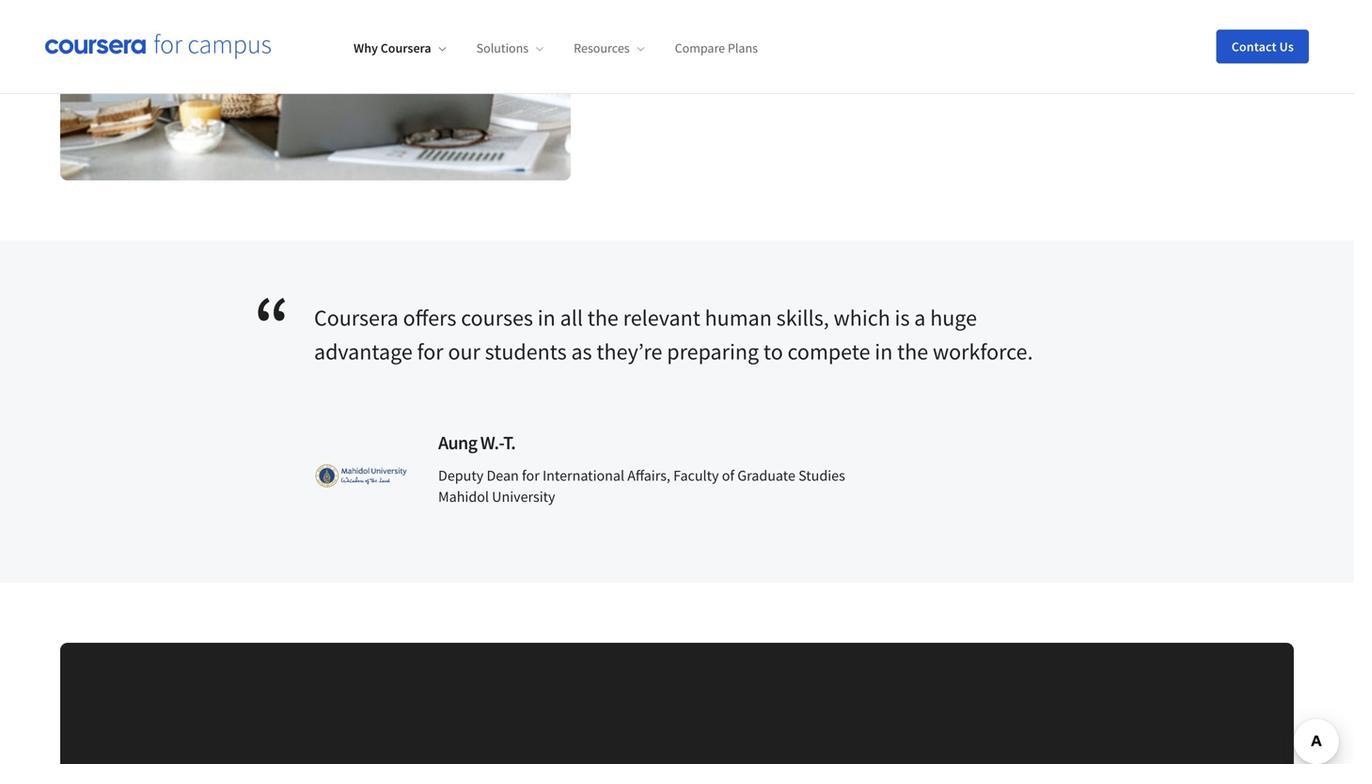 Task type: locate. For each thing, give the bounding box(es) containing it.
compare plans
[[675, 40, 758, 57]]

the
[[588, 304, 619, 332], [897, 338, 929, 366]]

coursera
[[381, 40, 431, 57], [314, 304, 399, 332]]

coursera up advantage at the top
[[314, 304, 399, 332]]

dean
[[487, 467, 519, 485]]

1 vertical spatial for
[[522, 467, 540, 485]]

0 vertical spatial for
[[417, 338, 444, 366]]

coursera inside coursera offers courses in all the relevant human skills, which is a huge advantage for our students as they're preparing to compete in the workforce.
[[314, 304, 399, 332]]

the right all at the left of the page
[[588, 304, 619, 332]]

0 vertical spatial the
[[588, 304, 619, 332]]

compare
[[675, 40, 725, 57]]

workforce.
[[933, 338, 1033, 366]]

which
[[834, 304, 891, 332]]

skills,
[[777, 304, 829, 332]]

0 vertical spatial in
[[538, 304, 556, 332]]

faculty
[[674, 467, 719, 485]]

coursera offers courses in all the relevant human skills, which is a huge advantage for our students as they're preparing to compete in the workforce.
[[314, 304, 1033, 366]]

of
[[722, 467, 735, 485]]

for
[[417, 338, 444, 366], [522, 467, 540, 485]]

1 horizontal spatial in
[[875, 338, 893, 366]]

0 horizontal spatial in
[[538, 304, 556, 332]]

1 horizontal spatial for
[[522, 467, 540, 485]]

our
[[448, 338, 481, 366]]

0 horizontal spatial the
[[588, 304, 619, 332]]

in left all at the left of the page
[[538, 304, 556, 332]]

why
[[354, 40, 378, 57]]

in down which
[[875, 338, 893, 366]]

university
[[492, 488, 555, 507]]

1 vertical spatial the
[[897, 338, 929, 366]]

contact
[[1232, 38, 1277, 55]]

for down offers
[[417, 338, 444, 366]]

coursera right why at the left of the page
[[381, 40, 431, 57]]

why coursera
[[354, 40, 431, 57]]

1 horizontal spatial the
[[897, 338, 929, 366]]

in
[[538, 304, 556, 332], [875, 338, 893, 366]]

0 horizontal spatial for
[[417, 338, 444, 366]]

is
[[895, 304, 910, 332]]

human
[[705, 304, 772, 332]]

the down a
[[897, 338, 929, 366]]

compete
[[788, 338, 871, 366]]

for inside coursera offers courses in all the relevant human skills, which is a huge advantage for our students as they're preparing to compete in the workforce.
[[417, 338, 444, 366]]

for inside deputy dean for international affairs, faculty of graduate studies mahidol university
[[522, 467, 540, 485]]

aung
[[438, 431, 477, 455]]

for up university
[[522, 467, 540, 485]]

deputy dean for international affairs, faculty of graduate studies mahidol university
[[438, 467, 845, 507]]

solutions
[[477, 40, 529, 57]]

0 vertical spatial coursera
[[381, 40, 431, 57]]

1 vertical spatial coursera
[[314, 304, 399, 332]]

affairs,
[[628, 467, 671, 485]]

offers
[[403, 304, 457, 332]]



Task type: describe. For each thing, give the bounding box(es) containing it.
1 vertical spatial in
[[875, 338, 893, 366]]

mahidol university image
[[314, 429, 408, 523]]

preparing
[[667, 338, 759, 366]]

compare plans link
[[675, 40, 758, 57]]

relevant
[[623, 304, 701, 332]]

all
[[560, 304, 583, 332]]

why coursera link
[[354, 40, 446, 57]]

plans
[[728, 40, 758, 57]]

aung w.-t.
[[438, 431, 516, 455]]

courses
[[461, 304, 533, 332]]

advantage
[[314, 338, 413, 366]]

as
[[571, 338, 592, 366]]

studies
[[799, 467, 845, 485]]

resources
[[574, 40, 630, 57]]

students
[[485, 338, 567, 366]]

coursera for campus image
[[45, 34, 271, 60]]

us
[[1280, 38, 1294, 55]]

resources link
[[574, 40, 645, 57]]

graduate
[[738, 467, 796, 485]]

w.-
[[480, 431, 503, 455]]

mahidol
[[438, 488, 489, 507]]

to
[[764, 338, 783, 366]]

a
[[915, 304, 926, 332]]

contact us button
[[1217, 30, 1309, 63]]

international
[[543, 467, 625, 485]]

huge
[[930, 304, 977, 332]]

they're
[[597, 338, 663, 366]]

solutions link
[[477, 40, 544, 57]]

contact us
[[1232, 38, 1294, 55]]

deputy
[[438, 467, 484, 485]]

t.
[[503, 431, 516, 455]]



Task type: vqa. For each thing, say whether or not it's contained in the screenshot.
The More Option For Generative Ai For Everyone image
no



